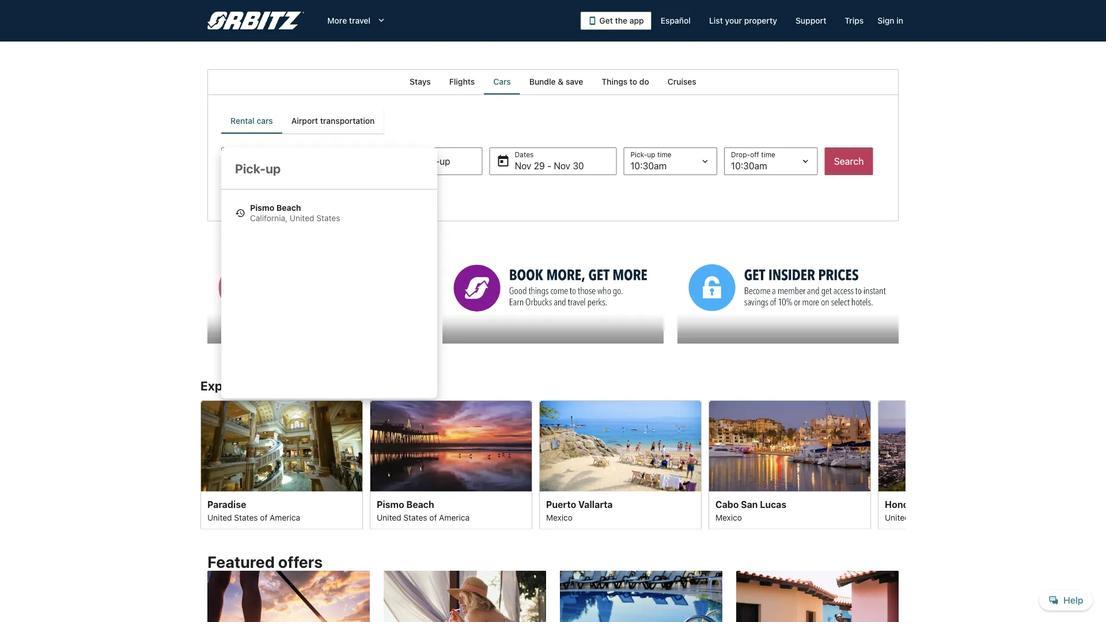 Task type: vqa. For each thing, say whether or not it's contained in the screenshot.
san
yes



Task type: locate. For each thing, give the bounding box(es) containing it.
mexico inside puerto vallarta mexico
[[546, 513, 573, 522]]

2 mexico from the left
[[716, 513, 742, 522]]

Pick-up text field
[[221, 148, 438, 189]]

to
[[630, 77, 638, 86]]

in right the stays
[[282, 378, 293, 393]]

2 opens in a new window image from the left
[[442, 249, 452, 260]]

aarp
[[248, 194, 266, 202]]

nov left 29
[[515, 161, 532, 171]]

1 horizontal spatial in
[[897, 16, 904, 25]]

1 mexico from the left
[[546, 513, 573, 522]]

of
[[260, 513, 268, 522], [430, 513, 437, 522], [938, 513, 946, 522]]

beach for pismo beach united states of america
[[407, 499, 434, 510]]

airport
[[292, 116, 318, 126]]

nov
[[515, 161, 532, 171], [554, 161, 571, 171]]

show
[[228, 194, 246, 202]]

more
[[328, 16, 347, 25]]

beach inside pismo beach united states of america
[[407, 499, 434, 510]]

0 horizontal spatial beach
[[277, 203, 301, 213]]

get
[[600, 16, 613, 25]]

of inside paradise united states of america
[[260, 513, 268, 522]]

america inside pismo beach united states of america
[[439, 513, 470, 522]]

0 vertical spatial in
[[897, 16, 904, 25]]

pismo inside pismo beach united states of america
[[377, 499, 404, 510]]

pismo beach california, united states
[[250, 203, 340, 223]]

cruises link
[[659, 69, 706, 95]]

1 horizontal spatial of
[[430, 513, 437, 522]]

0 vertical spatial tab list
[[208, 69, 899, 95]]

0 horizontal spatial of
[[260, 513, 268, 522]]

tab list containing stays
[[208, 69, 899, 95]]

cabo
[[716, 499, 739, 510]]

honolulu united states of america
[[885, 499, 978, 522]]

2 horizontal spatial of
[[938, 513, 946, 522]]

support
[[796, 16, 827, 25]]

united inside honolulu united states of america
[[885, 513, 910, 522]]

featured offers main content
[[0, 69, 1107, 623]]

pismo
[[250, 203, 275, 213], [377, 499, 404, 510]]

2 nov from the left
[[554, 161, 571, 171]]

things
[[602, 77, 628, 86]]

pismo inside the pismo beach california, united states
[[250, 203, 275, 213]]

show aarp rates
[[228, 194, 285, 202]]

america inside paradise united states of america
[[270, 513, 300, 522]]

0 horizontal spatial nov
[[515, 161, 532, 171]]

3 of from the left
[[938, 513, 946, 522]]

mexico
[[546, 513, 573, 522], [716, 513, 742, 522]]

1 horizontal spatial opens in a new window image
[[442, 249, 452, 260]]

mexico down cabo
[[716, 513, 742, 522]]

rental
[[231, 116, 255, 126]]

1 horizontal spatial america
[[439, 513, 470, 522]]

2 america from the left
[[439, 513, 470, 522]]

sign
[[878, 16, 895, 25]]

0 horizontal spatial mexico
[[546, 513, 573, 522]]

your
[[725, 16, 742, 25]]

in inside dropdown button
[[897, 16, 904, 25]]

property
[[745, 16, 778, 25]]

español
[[661, 16, 691, 25]]

show next card image
[[899, 458, 913, 472]]

flights
[[449, 77, 475, 86]]

in inside featured offers main content
[[282, 378, 293, 393]]

paradise
[[208, 499, 246, 510]]

0 horizontal spatial opens in a new window image
[[207, 249, 217, 260]]

states inside paradise united states of america
[[234, 513, 258, 522]]

beach inside the pismo beach california, united states
[[277, 203, 301, 213]]

pismo for pismo beach united states of america
[[377, 499, 404, 510]]

cars link
[[484, 69, 520, 95]]

1 horizontal spatial beach
[[407, 499, 434, 510]]

tab list
[[208, 69, 899, 95], [221, 108, 384, 134]]

1 horizontal spatial mexico
[[716, 513, 742, 522]]

rental cars
[[231, 116, 273, 126]]

2 of from the left
[[430, 513, 437, 522]]

nov right - on the left top of the page
[[554, 161, 571, 171]]

1 horizontal spatial nov
[[554, 161, 571, 171]]

1 of from the left
[[260, 513, 268, 522]]

support link
[[787, 10, 836, 31]]

30
[[573, 161, 584, 171]]

trips
[[845, 16, 864, 25]]

1 opens in a new window image from the left
[[207, 249, 217, 260]]

in right sign
[[897, 16, 904, 25]]

cars
[[257, 116, 273, 126]]

cabo san lucas mexico
[[716, 499, 787, 522]]

beach
[[277, 203, 301, 213], [407, 499, 434, 510]]

united inside the pismo beach california, united states
[[290, 214, 314, 223]]

get the app link
[[581, 12, 652, 30]]

0 horizontal spatial pismo
[[250, 203, 275, 213]]

1 america from the left
[[270, 513, 300, 522]]

states
[[317, 214, 340, 223], [234, 513, 258, 522], [404, 513, 427, 522], [912, 513, 936, 522]]

transportation
[[320, 116, 375, 126]]

california,
[[250, 214, 288, 223]]

las vegas featuring interior views image
[[201, 400, 363, 492]]

0 horizontal spatial america
[[270, 513, 300, 522]]

pismo for pismo beach california, united states
[[250, 203, 275, 213]]

1 horizontal spatial pismo
[[377, 499, 404, 510]]

america for paradise
[[270, 513, 300, 522]]

2 horizontal spatial america
[[948, 513, 978, 522]]

paradise united states of america
[[208, 499, 300, 522]]

puerto vallarta showing a beach, general coastal views and kayaking or canoeing image
[[540, 400, 702, 492]]

in
[[897, 16, 904, 25], [282, 378, 293, 393]]

america for honolulu
[[948, 513, 978, 522]]

0 horizontal spatial in
[[282, 378, 293, 393]]

america
[[270, 513, 300, 522], [439, 513, 470, 522], [948, 513, 978, 522]]

states inside pismo beach united states of america
[[404, 513, 427, 522]]

united inside paradise united states of america
[[208, 513, 232, 522]]

0 vertical spatial pismo
[[250, 203, 275, 213]]

vallarta
[[579, 499, 613, 510]]

1 vertical spatial tab list
[[221, 108, 384, 134]]

do
[[640, 77, 650, 86]]

opens in a new window image
[[207, 249, 217, 260], [442, 249, 452, 260]]

destinations
[[349, 378, 422, 393]]

rental cars link
[[221, 108, 282, 134]]

bundle & save link
[[520, 69, 593, 95]]

marina cabo san lucas which includes a marina, a coastal town and night scenes image
[[709, 400, 872, 492]]

list your property link
[[700, 10, 787, 31]]

1 vertical spatial pismo
[[377, 499, 404, 510]]

america inside honolulu united states of america
[[948, 513, 978, 522]]

1 vertical spatial in
[[282, 378, 293, 393]]

app
[[630, 16, 644, 25]]

0 vertical spatial beach
[[277, 203, 301, 213]]

1 vertical spatial beach
[[407, 499, 434, 510]]

more travel button
[[318, 10, 396, 31]]

united
[[290, 214, 314, 223], [208, 513, 232, 522], [377, 513, 402, 522], [885, 513, 910, 522]]

things to do link
[[593, 69, 659, 95]]

of inside honolulu united states of america
[[938, 513, 946, 522]]

3 america from the left
[[948, 513, 978, 522]]

mexico down puerto
[[546, 513, 573, 522]]

small image
[[235, 208, 246, 218]]



Task type: describe. For each thing, give the bounding box(es) containing it.
rates
[[268, 194, 285, 202]]

puerto vallarta mexico
[[546, 499, 613, 522]]

the
[[615, 16, 628, 25]]

bundle & save
[[530, 77, 583, 86]]

cars
[[494, 77, 511, 86]]

-
[[548, 161, 552, 171]]

sign in button
[[873, 10, 908, 31]]

search button
[[825, 148, 874, 175]]

stays link
[[401, 69, 440, 95]]

united inside pismo beach united states of america
[[377, 513, 402, 522]]

offers
[[278, 553, 323, 572]]

flights link
[[440, 69, 484, 95]]

featured
[[208, 553, 275, 572]]

of for paradise
[[260, 513, 268, 522]]

more travel
[[328, 16, 371, 25]]

nov 29 - nov 30 button
[[490, 148, 617, 175]]

airport transportation link
[[282, 108, 384, 134]]

explore stays in trending destinations
[[201, 378, 422, 393]]

of for honolulu
[[938, 513, 946, 522]]

get the app
[[600, 16, 644, 25]]

beach for pismo beach california, united states
[[277, 203, 301, 213]]

of inside pismo beach united states of america
[[430, 513, 437, 522]]

29
[[534, 161, 545, 171]]

featured offers
[[208, 553, 323, 572]]

stays
[[410, 77, 431, 86]]

tab list containing rental cars
[[221, 108, 384, 134]]

save
[[566, 77, 583, 86]]

travel
[[349, 16, 371, 25]]

san
[[741, 499, 758, 510]]

states inside honolulu united states of america
[[912, 513, 936, 522]]

orbitz logo image
[[208, 12, 305, 30]]

search
[[834, 156, 864, 167]]

download the app button image
[[588, 16, 597, 25]]

trips link
[[836, 10, 873, 31]]

&
[[558, 77, 564, 86]]

stays
[[248, 378, 280, 393]]

cruises
[[668, 77, 697, 86]]

featured offers region
[[201, 546, 906, 623]]

1 nov from the left
[[515, 161, 532, 171]]

list your property
[[710, 16, 778, 25]]

bundle
[[530, 77, 556, 86]]

sign in
[[878, 16, 904, 25]]

things to do
[[602, 77, 650, 86]]

pismo beach united states of america
[[377, 499, 470, 522]]

mexico inside cabo san lucas mexico
[[716, 513, 742, 522]]

lucas
[[760, 499, 787, 510]]

show previous card image
[[194, 458, 208, 472]]

list
[[710, 16, 723, 25]]

trending
[[296, 378, 346, 393]]

airport transportation
[[292, 116, 375, 126]]

pismo beach featuring a sunset, views and tropical scenes image
[[370, 400, 533, 492]]

explore
[[201, 378, 245, 393]]

nov 29 - nov 30
[[515, 161, 584, 171]]

puerto
[[546, 499, 577, 510]]

español button
[[652, 10, 700, 31]]

makiki - lower punchbowl - tantalus showing landscape views, a sunset and a city image
[[878, 400, 1041, 492]]

states inside the pismo beach california, united states
[[317, 214, 340, 223]]

honolulu
[[885, 499, 925, 510]]



